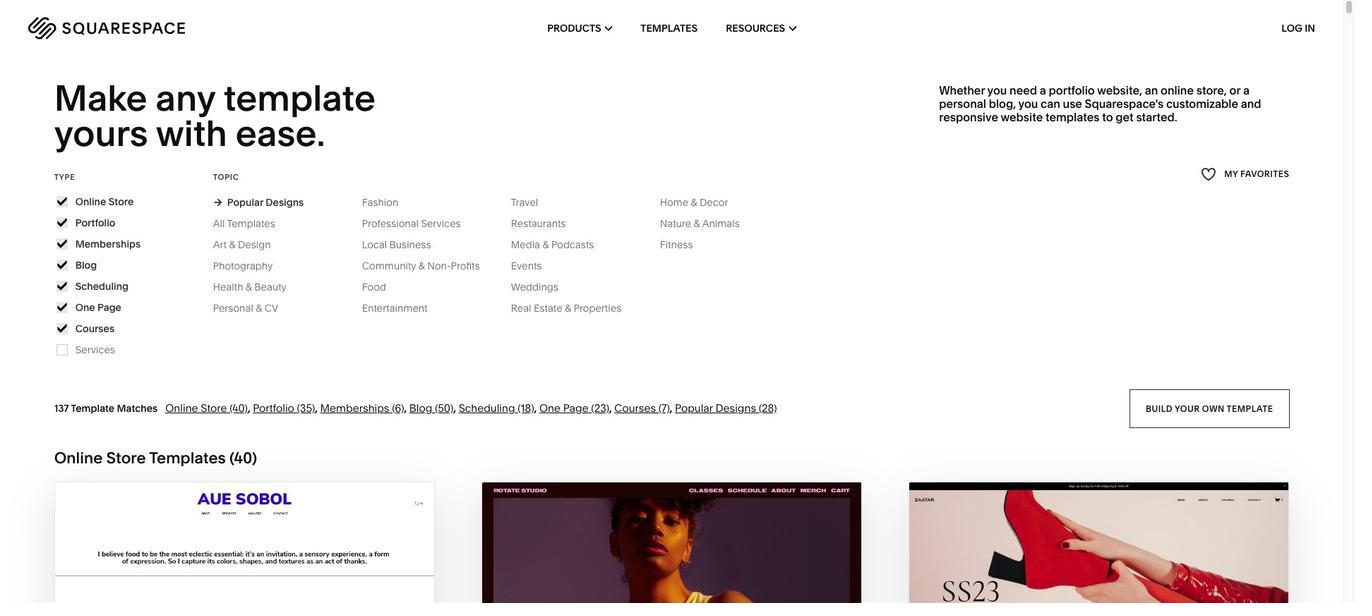 Task type: describe. For each thing, give the bounding box(es) containing it.
1 horizontal spatial popular
[[675, 402, 713, 415]]

events
[[511, 260, 542, 272]]

topic
[[213, 172, 239, 182]]

travel
[[511, 196, 538, 209]]

(7)
[[659, 402, 670, 415]]

my
[[1225, 169, 1239, 180]]

professional
[[362, 217, 419, 230]]

popular designs (28) link
[[675, 402, 777, 415]]

1 horizontal spatial scheduling
[[459, 402, 515, 415]]

1 horizontal spatial services
[[421, 217, 461, 230]]

products button
[[547, 0, 613, 57]]

and
[[1241, 97, 1262, 111]]

cv
[[265, 302, 278, 315]]

community & non-profits
[[362, 260, 480, 272]]

personal & cv
[[213, 302, 278, 315]]

(35)
[[297, 402, 315, 415]]

1 vertical spatial services
[[75, 344, 115, 357]]

photography
[[213, 260, 273, 272]]

food link
[[362, 281, 400, 294]]

5 , from the left
[[534, 402, 537, 415]]

aue sobol image
[[55, 483, 434, 604]]

personal
[[939, 97, 987, 111]]

137 template matches
[[54, 402, 158, 415]]

& for cv
[[256, 302, 262, 315]]

6 , from the left
[[610, 402, 612, 415]]

local
[[362, 239, 387, 251]]

media & podcasts
[[511, 239, 594, 251]]

1 horizontal spatial courses
[[615, 402, 656, 415]]

courses (7) link
[[615, 402, 670, 415]]

to
[[1103, 110, 1114, 124]]

online
[[1161, 83, 1194, 97]]

build your own template button
[[1130, 390, 1290, 429]]

templates
[[1046, 110, 1100, 124]]

one page (23) link
[[540, 402, 610, 415]]

popular designs
[[227, 196, 304, 209]]

template inside button
[[1227, 403, 1274, 414]]

0 horizontal spatial you
[[988, 83, 1007, 97]]

favorites
[[1241, 169, 1290, 180]]

memberships (6) link
[[320, 402, 404, 415]]

health & beauty
[[213, 281, 287, 294]]

art & design
[[213, 239, 271, 251]]

customizable
[[1167, 97, 1239, 111]]

3 , from the left
[[404, 402, 407, 415]]

0 horizontal spatial designs
[[266, 196, 304, 209]]

0 horizontal spatial page
[[97, 301, 121, 314]]

squarespace logo link
[[28, 17, 286, 40]]

build
[[1146, 403, 1173, 414]]

log             in link
[[1282, 22, 1316, 35]]

1 vertical spatial memberships
[[320, 402, 389, 415]]

& for design
[[229, 239, 236, 251]]

& right estate
[[565, 302, 571, 315]]

(6)
[[392, 402, 404, 415]]

restaurants link
[[511, 217, 580, 230]]

1 vertical spatial blog
[[409, 402, 432, 415]]

home & decor
[[660, 196, 728, 209]]

137
[[54, 402, 69, 415]]

professional services
[[362, 217, 461, 230]]

online store (40) link
[[165, 402, 248, 415]]

blog (50) link
[[409, 402, 454, 415]]

make
[[54, 76, 147, 120]]

resources
[[726, 22, 786, 35]]

own
[[1202, 403, 1225, 414]]

resources button
[[726, 0, 797, 57]]

travel link
[[511, 196, 553, 209]]

real estate & properties
[[511, 302, 622, 315]]

squarespace's
[[1085, 97, 1164, 111]]

1 horizontal spatial portfolio
[[253, 402, 294, 415]]

online store templates ( 40 )
[[54, 449, 257, 468]]

fashion link
[[362, 196, 413, 209]]

(28)
[[759, 402, 777, 415]]

health
[[213, 281, 243, 294]]

real
[[511, 302, 531, 315]]

portfolio
[[1049, 83, 1095, 97]]

community & non-profits link
[[362, 260, 494, 272]]

weddings
[[511, 281, 559, 294]]

community
[[362, 260, 416, 272]]

store for online store (40) , portfolio (35) , memberships (6) , blog (50) , scheduling (18) , one page (23) , courses (7) , popular designs (28)
[[201, 402, 227, 415]]

website,
[[1098, 83, 1143, 97]]

podcasts
[[552, 239, 594, 251]]

entertainment link
[[362, 302, 442, 315]]

food
[[362, 281, 386, 294]]

)
[[252, 449, 257, 468]]

1 horizontal spatial templates
[[227, 217, 275, 230]]

rotate element
[[482, 483, 862, 604]]

4 , from the left
[[454, 402, 456, 415]]

store for online store
[[109, 195, 134, 208]]

or
[[1230, 83, 1241, 97]]

website
[[1001, 110, 1043, 124]]

2 horizontal spatial templates
[[641, 22, 698, 35]]

ease.
[[236, 112, 325, 156]]

template inside make any template yours with ease.
[[224, 76, 376, 120]]

started.
[[1137, 110, 1178, 124]]

fitness
[[660, 239, 693, 251]]

store,
[[1197, 83, 1227, 97]]

an
[[1145, 83, 1159, 97]]

in
[[1305, 22, 1316, 35]]

matches
[[117, 402, 158, 415]]

templates link
[[641, 0, 698, 57]]

& for animals
[[694, 217, 700, 230]]



Task type: locate. For each thing, give the bounding box(es) containing it.
one
[[75, 301, 95, 314], [540, 402, 561, 415]]

use
[[1063, 97, 1083, 111]]

0 vertical spatial portfolio
[[75, 217, 115, 229]]

1 horizontal spatial designs
[[716, 402, 756, 415]]

0 vertical spatial scheduling
[[75, 280, 129, 293]]

zaatar element
[[910, 483, 1289, 604]]

online right matches on the left of page
[[165, 402, 198, 415]]

memberships down online store
[[75, 238, 141, 251]]

popular
[[227, 196, 263, 209], [675, 402, 713, 415]]

any
[[156, 76, 215, 120]]

2 vertical spatial store
[[106, 449, 146, 468]]

& right 'media'
[[543, 239, 549, 251]]

services down the 'one page'
[[75, 344, 115, 357]]

health & beauty link
[[213, 281, 301, 294]]

popular right the (7)
[[675, 402, 713, 415]]

0 horizontal spatial memberships
[[75, 238, 141, 251]]

& for beauty
[[246, 281, 252, 294]]

art
[[213, 239, 227, 251]]

properties
[[574, 302, 622, 315]]

design
[[238, 239, 271, 251]]

,
[[248, 402, 251, 415], [315, 402, 318, 415], [404, 402, 407, 415], [454, 402, 456, 415], [534, 402, 537, 415], [610, 402, 612, 415], [670, 402, 673, 415]]

home & decor link
[[660, 196, 743, 209]]

all templates link
[[213, 217, 289, 230]]

entertainment
[[362, 302, 428, 315]]

designs up all templates link
[[266, 196, 304, 209]]

1 vertical spatial one
[[540, 402, 561, 415]]

1 horizontal spatial page
[[563, 402, 589, 415]]

professional services link
[[362, 217, 475, 230]]

1 horizontal spatial a
[[1244, 83, 1250, 97]]

, left memberships (6) link
[[315, 402, 318, 415]]

memberships left (6)
[[320, 402, 389, 415]]

&
[[691, 196, 697, 209], [694, 217, 700, 230], [229, 239, 236, 251], [543, 239, 549, 251], [419, 260, 425, 272], [246, 281, 252, 294], [256, 302, 262, 315], [565, 302, 571, 315]]

(
[[230, 449, 234, 468]]

your
[[1175, 403, 1200, 414]]

2 vertical spatial online
[[54, 449, 103, 468]]

can
[[1041, 97, 1061, 111]]

online down template
[[54, 449, 103, 468]]

a right or
[[1244, 83, 1250, 97]]

0 horizontal spatial blog
[[75, 259, 97, 272]]

1 vertical spatial courses
[[615, 402, 656, 415]]

animals
[[702, 217, 740, 230]]

0 vertical spatial one
[[75, 301, 95, 314]]

portfolio
[[75, 217, 115, 229], [253, 402, 294, 415]]

local business
[[362, 239, 431, 251]]

a right need
[[1040, 83, 1047, 97]]

real estate & properties link
[[511, 302, 636, 315]]

7 , from the left
[[670, 402, 673, 415]]

fitness link
[[660, 239, 707, 251]]

nature & animals
[[660, 217, 740, 230]]

a
[[1040, 83, 1047, 97], [1244, 83, 1250, 97]]

0 vertical spatial popular
[[227, 196, 263, 209]]

1 vertical spatial scheduling
[[459, 402, 515, 415]]

0 vertical spatial designs
[[266, 196, 304, 209]]

2 a from the left
[[1244, 83, 1250, 97]]

1 , from the left
[[248, 402, 251, 415]]

you
[[988, 83, 1007, 97], [1019, 97, 1038, 111]]

& left cv
[[256, 302, 262, 315]]

1 vertical spatial store
[[201, 402, 227, 415]]

fashion
[[362, 196, 399, 209]]

courses down the 'one page'
[[75, 323, 115, 335]]

& right nature
[[694, 217, 700, 230]]

0 horizontal spatial services
[[75, 344, 115, 357]]

2 vertical spatial templates
[[149, 449, 226, 468]]

profits
[[451, 260, 480, 272]]

0 vertical spatial template
[[224, 76, 376, 120]]

1 vertical spatial popular
[[675, 402, 713, 415]]

online store (40) , portfolio (35) , memberships (6) , blog (50) , scheduling (18) , one page (23) , courses (7) , popular designs (28)
[[165, 402, 777, 415]]

1 vertical spatial designs
[[716, 402, 756, 415]]

yours
[[54, 112, 148, 156]]

estate
[[534, 302, 563, 315]]

& for non-
[[419, 260, 425, 272]]

0 horizontal spatial courses
[[75, 323, 115, 335]]

1 horizontal spatial template
[[1227, 403, 1274, 414]]

store for online store templates ( 40 )
[[106, 449, 146, 468]]

nature & animals link
[[660, 217, 754, 230]]

portfolio left '(35)'
[[253, 402, 294, 415]]

blog,
[[989, 97, 1016, 111]]

0 vertical spatial blog
[[75, 259, 97, 272]]

log             in
[[1282, 22, 1316, 35]]

online for online store templates ( 40 )
[[54, 449, 103, 468]]

non-
[[427, 260, 451, 272]]

0 vertical spatial store
[[109, 195, 134, 208]]

0 horizontal spatial scheduling
[[75, 280, 129, 293]]

type
[[54, 172, 75, 182]]

1 horizontal spatial memberships
[[320, 402, 389, 415]]

0 vertical spatial services
[[421, 217, 461, 230]]

1 horizontal spatial you
[[1019, 97, 1038, 111]]

aue sobol element
[[55, 483, 434, 604]]

squarespace logo image
[[28, 17, 185, 40]]

1 vertical spatial page
[[563, 402, 589, 415]]

1 vertical spatial templates
[[227, 217, 275, 230]]

memberships
[[75, 238, 141, 251], [320, 402, 389, 415]]

blog right (6)
[[409, 402, 432, 415]]

events link
[[511, 260, 556, 272]]

0 horizontal spatial portfolio
[[75, 217, 115, 229]]

, left one page (23) 'link'
[[534, 402, 537, 415]]

online for online store
[[75, 195, 106, 208]]

services up 'business'
[[421, 217, 461, 230]]

0 horizontal spatial a
[[1040, 83, 1047, 97]]

scheduling
[[75, 280, 129, 293], [459, 402, 515, 415]]

& right health
[[246, 281, 252, 294]]

0 horizontal spatial popular
[[227, 196, 263, 209]]

template
[[224, 76, 376, 120], [1227, 403, 1274, 414]]

scheduling left (18)
[[459, 402, 515, 415]]

0 vertical spatial courses
[[75, 323, 115, 335]]

zaatar image
[[910, 483, 1289, 604]]

0 horizontal spatial one
[[75, 301, 95, 314]]

page
[[97, 301, 121, 314], [563, 402, 589, 415]]

beauty
[[255, 281, 287, 294]]

& for podcasts
[[543, 239, 549, 251]]

1 horizontal spatial blog
[[409, 402, 432, 415]]

responsive
[[939, 110, 999, 124]]

2 , from the left
[[315, 402, 318, 415]]

0 vertical spatial templates
[[641, 22, 698, 35]]

0 horizontal spatial templates
[[149, 449, 226, 468]]

courses left the (7)
[[615, 402, 656, 415]]

, left courses (7) link
[[610, 402, 612, 415]]

blog up the 'one page'
[[75, 259, 97, 272]]

1 vertical spatial template
[[1227, 403, 1274, 414]]

& for decor
[[691, 196, 697, 209]]

online down yours
[[75, 195, 106, 208]]

1 vertical spatial portfolio
[[253, 402, 294, 415]]

products
[[547, 22, 601, 35]]

(40)
[[230, 402, 248, 415]]

0 vertical spatial page
[[97, 301, 121, 314]]

rotate image
[[482, 483, 862, 604]]

(18)
[[518, 402, 534, 415]]

, left blog (50) link
[[404, 402, 407, 415]]

0 vertical spatial memberships
[[75, 238, 141, 251]]

nature
[[660, 217, 692, 230]]

log
[[1282, 22, 1303, 35]]

need
[[1010, 83, 1038, 97]]

online for online store (40) , portfolio (35) , memberships (6) , blog (50) , scheduling (18) , one page (23) , courses (7) , popular designs (28)
[[165, 402, 198, 415]]

, left scheduling (18) link
[[454, 402, 456, 415]]

my favorites link
[[1201, 165, 1290, 184]]

store
[[109, 195, 134, 208], [201, 402, 227, 415], [106, 449, 146, 468]]

designs
[[266, 196, 304, 209], [716, 402, 756, 415]]

all templates
[[213, 217, 275, 230]]

& left non-
[[419, 260, 425, 272]]

0 horizontal spatial template
[[224, 76, 376, 120]]

get
[[1116, 110, 1134, 124]]

1 a from the left
[[1040, 83, 1047, 97]]

1 vertical spatial online
[[165, 402, 198, 415]]

home
[[660, 196, 689, 209]]

template
[[71, 402, 115, 415]]

scheduling up the 'one page'
[[75, 280, 129, 293]]

decor
[[700, 196, 728, 209]]

art & design link
[[213, 239, 285, 251]]

& right home
[[691, 196, 697, 209]]

make any template yours with ease.
[[54, 76, 383, 156]]

popular up all templates
[[227, 196, 263, 209]]

(23)
[[591, 402, 610, 415]]

you left can
[[1019, 97, 1038, 111]]

online store
[[75, 195, 134, 208]]

& right art
[[229, 239, 236, 251]]

personal & cv link
[[213, 302, 293, 315]]

one page
[[75, 301, 121, 314]]

you left need
[[988, 83, 1007, 97]]

personal
[[213, 302, 253, 315]]

, left popular designs (28) link
[[670, 402, 673, 415]]

scheduling (18) link
[[459, 402, 534, 415]]

all
[[213, 217, 225, 230]]

0 vertical spatial online
[[75, 195, 106, 208]]

, left portfolio (35) link
[[248, 402, 251, 415]]

portfolio down online store
[[75, 217, 115, 229]]

designs left (28)
[[716, 402, 756, 415]]

popular designs link
[[213, 196, 304, 209]]

1 horizontal spatial one
[[540, 402, 561, 415]]



Task type: vqa. For each thing, say whether or not it's contained in the screenshot.
'Learn' inside the Learn where your website traffic is coming from, what your visitors are looking for, and how they're interacting with your content or products through our in-depth Analytics tools.
no



